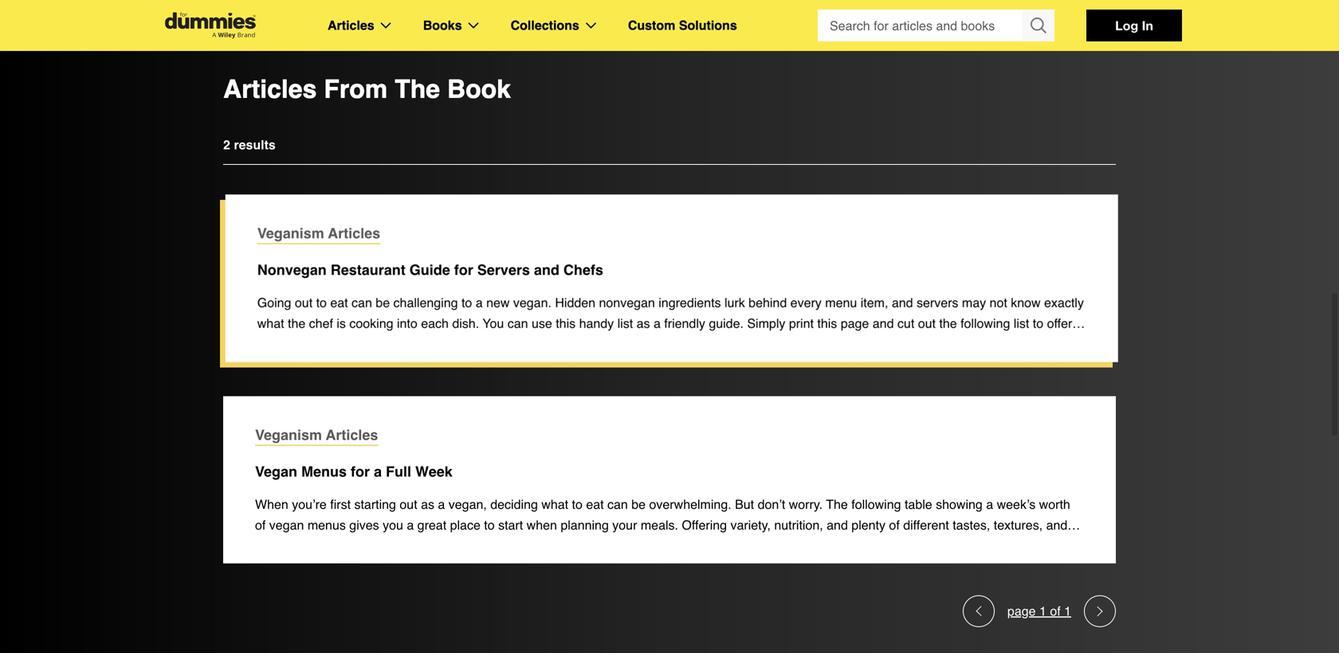 Task type: vqa. For each thing, say whether or not it's contained in the screenshot.
data to the bottom
no



Task type: locate. For each thing, give the bounding box(es) containing it.
1 horizontal spatial be
[[632, 497, 646, 512]]

0 horizontal spatial list
[[617, 317, 633, 332]]

0 horizontal spatial new
[[486, 296, 509, 311]]

2 1 from the left
[[1065, 604, 1072, 619]]

0 horizontal spatial eat
[[330, 296, 347, 311]]

the
[[395, 75, 440, 104], [826, 497, 848, 512]]

to up chef
[[316, 296, 326, 311]]

you
[[482, 317, 504, 332]]

2 vertical spatial for
[[861, 539, 876, 554]]

eat up is
[[330, 296, 347, 311]]

as
[[636, 317, 650, 332], [421, 497, 435, 512]]

and
[[533, 263, 559, 279], [891, 296, 913, 311], [872, 317, 894, 332], [827, 518, 848, 533], [1047, 518, 1068, 533]]

1 horizontal spatial 1
[[1065, 604, 1072, 619]]

0 horizontal spatial this
[[555, 317, 575, 332]]

1 vertical spatial as
[[421, 497, 435, 512]]

be
[[375, 296, 389, 311], [632, 497, 646, 512], [809, 539, 823, 554]]

0 horizontal spatial the
[[395, 75, 440, 104]]

week's
[[997, 497, 1036, 512]]

your
[[271, 338, 296, 353], [613, 518, 637, 533], [522, 539, 547, 554]]

kitchen
[[588, 539, 629, 554]]

log
[[1116, 18, 1139, 33]]

1 horizontal spatial following
[[960, 317, 1010, 332]]

be inside going out to eat can be challenging to a new vegan. hidden nonvegan ingredients lurk behind every menu item, and servers may not know exactly what the chef is cooking into each dish. you can use this handy list as a friendly guide. simply print this page and cut out the following list to offer to your server the next time you go to a nonvegan restaurant:
[[375, 296, 389, 311]]

1 horizontal spatial your
[[522, 539, 547, 554]]

chefs
[[563, 263, 603, 279]]

worth
[[1040, 497, 1071, 512]]

vegan up ethnic
[[269, 518, 304, 533]]

following up plenty
[[852, 497, 901, 512]]

a up the dish.
[[475, 296, 482, 311]]

to up the dish.
[[461, 296, 472, 311]]

a up great
[[438, 497, 445, 512]]

vegan
[[269, 518, 304, 533], [550, 539, 585, 554]]

0 horizontal spatial for
[[351, 464, 370, 480]]

for
[[454, 263, 473, 279], [351, 464, 370, 480], [861, 539, 876, 554]]

0 horizontal spatial of
[[255, 518, 266, 533]]

can down great
[[413, 539, 433, 554]]

articles up results
[[223, 75, 317, 104]]

servers
[[477, 263, 529, 279]]

0 horizontal spatial menus
[[308, 518, 346, 533]]

results
[[234, 138, 276, 152]]

1 vertical spatial out
[[918, 317, 935, 332]]

0 vertical spatial your
[[271, 338, 296, 353]]

1 vertical spatial you
[[383, 518, 403, 533]]

menus
[[301, 464, 347, 480]]

0 horizontal spatial what
[[257, 317, 284, 332]]

a left friendly
[[653, 317, 660, 332]]

your up kitchen
[[613, 518, 637, 533]]

page 1 of 1 button
[[1008, 602, 1072, 622]]

out right cut
[[918, 317, 935, 332]]

the right worry.
[[826, 497, 848, 512]]

1 horizontal spatial this
[[817, 317, 837, 332]]

menus down the first at the bottom of page
[[308, 518, 346, 533]]

1 vertical spatial what
[[542, 497, 569, 512]]

1 horizontal spatial of
[[889, 518, 900, 533]]

1 vertical spatial veganism
[[255, 427, 322, 444]]

what inside going out to eat can be challenging to a new vegan. hidden nonvegan ingredients lurk behind every menu item, and servers may not know exactly what the chef is cooking into each dish. you can use this handy list as a friendly guide. simply print this page and cut out the following list to offer to your server the next time you go to a nonvegan restaurant:
[[257, 317, 284, 332]]

can
[[351, 296, 372, 311], [507, 317, 528, 332], [608, 497, 628, 512], [413, 539, 433, 554]]

1 horizontal spatial you
[[415, 338, 435, 353]]

list
[[617, 317, 633, 332], [1013, 317, 1029, 332]]

friendly
[[664, 317, 705, 332]]

following inside going out to eat can be challenging to a new vegan. hidden nonvegan ingredients lurk behind every menu item, and servers may not know exactly what the chef is cooking into each dish. you can use this handy list as a friendly guide. simply print this page and cut out the following list to offer to your server the next time you go to a nonvegan restaurant:
[[960, 317, 1010, 332]]

be up meals.
[[632, 497, 646, 512]]

0 vertical spatial you
[[415, 338, 435, 353]]

0 vertical spatial as
[[636, 317, 650, 332]]

2 horizontal spatial your
[[613, 518, 637, 533]]

know
[[1011, 296, 1040, 311]]

0 vertical spatial be
[[375, 296, 389, 311]]

nonvegan
[[599, 296, 655, 311], [481, 338, 538, 353]]

the down is
[[338, 338, 356, 353]]

for right guide
[[454, 263, 473, 279]]

1 horizontal spatial menus
[[371, 539, 409, 554]]

can up planning on the left of page
[[608, 497, 628, 512]]

you left 'go'
[[415, 338, 435, 353]]

ingredients down offering
[[686, 539, 748, 554]]

custom
[[628, 18, 676, 33]]

1 vertical spatial page
[[1008, 604, 1036, 619]]

articles
[[328, 18, 375, 33], [223, 75, 317, 104], [327, 226, 380, 243], [326, 427, 378, 444]]

0 vertical spatial the
[[395, 75, 440, 104]]

veganism up nonvegan
[[257, 226, 324, 243]]

1 vertical spatial the
[[826, 497, 848, 512]]

going out to eat can be challenging to a new vegan. hidden nonvegan ingredients lurk behind every menu item, and servers may not know exactly what the chef is cooking into each dish. you can use this handy list as a friendly guide. simply print this page and cut out the following list to offer to your server the next time you go to a nonvegan restaurant:
[[257, 296, 1084, 353]]

spices,
[[293, 539, 332, 554]]

veganism articles up nonvegan
[[257, 226, 380, 243]]

0 vertical spatial menus
[[308, 518, 346, 533]]

2 horizontal spatial be
[[809, 539, 823, 554]]

you down starting
[[383, 518, 403, 533]]

ingredients
[[658, 296, 721, 311], [686, 539, 748, 554]]

custom solutions link
[[628, 15, 737, 36]]

that
[[752, 539, 773, 554]]

0 horizontal spatial your
[[271, 338, 296, 353]]

of inside button
[[1050, 604, 1061, 619]]

this down menu in the right top of the page
[[817, 317, 837, 332]]

hidden
[[555, 296, 595, 311]]

print
[[789, 317, 813, 332]]

you left fill
[[464, 539, 485, 554]]

a
[[475, 296, 482, 311], [653, 317, 660, 332], [471, 338, 478, 353], [374, 464, 382, 480], [438, 497, 445, 512], [987, 497, 994, 512], [407, 518, 414, 533]]

1 horizontal spatial what
[[542, 497, 569, 512]]

0 vertical spatial ingredients
[[658, 296, 721, 311]]

you inside going out to eat can be challenging to a new vegan. hidden nonvegan ingredients lurk behind every menu item, and servers may not know exactly what the chef is cooking into each dish. you can use this handy list as a friendly guide. simply print this page and cut out the following list to offer to your server the next time you go to a nonvegan restaurant:
[[415, 338, 435, 353]]

new up "you"
[[486, 296, 509, 311]]

menus down gives
[[371, 539, 409, 554]]

0 vertical spatial nonvegan
[[599, 296, 655, 311]]

1 vertical spatial following
[[852, 497, 901, 512]]

group
[[818, 10, 1055, 41]]

2 horizontal spatial out
[[918, 317, 935, 332]]

1 1 from the left
[[1040, 604, 1047, 619]]

1 vertical spatial new
[[659, 539, 682, 554]]

deciding
[[491, 497, 538, 512]]

2 vertical spatial out
[[400, 497, 418, 512]]

cooking
[[349, 317, 393, 332]]

1 list from the left
[[617, 317, 633, 332]]

2 horizontal spatial of
[[1050, 604, 1061, 619]]

0 vertical spatial what
[[257, 317, 284, 332]]

you
[[415, 338, 435, 353], [383, 518, 403, 533], [464, 539, 485, 554]]

but
[[735, 497, 754, 512]]

0 horizontal spatial page
[[840, 317, 869, 332]]

your down when
[[522, 539, 547, 554]]

what down going
[[257, 317, 284, 332]]

0 vertical spatial veganism
[[257, 226, 324, 243]]

don't
[[758, 497, 786, 512]]

the down servers
[[939, 317, 957, 332]]

this up restaurant: at the left of the page
[[555, 317, 575, 332]]

1 vertical spatial veganism articles
[[255, 427, 378, 444]]

list right handy at left
[[617, 317, 633, 332]]

0 vertical spatial page
[[840, 317, 869, 332]]

eat up planning on the left of page
[[586, 497, 604, 512]]

vegan down planning on the left of page
[[550, 539, 585, 554]]

list down know
[[1013, 317, 1029, 332]]

ingredients up friendly
[[658, 296, 721, 311]]

what
[[257, 317, 284, 332], [542, 497, 569, 512]]

1 horizontal spatial page
[[1008, 604, 1036, 619]]

1 horizontal spatial out
[[400, 497, 418, 512]]

and down 'item,'
[[872, 317, 894, 332]]

0 horizontal spatial 1
[[1040, 604, 1047, 619]]

for down plenty
[[861, 539, 876, 554]]

vegan menus for a full week
[[255, 464, 453, 480]]

out up chef
[[294, 296, 312, 311]]

week
[[415, 464, 453, 480]]

the inside when you're first starting out as a vegan, deciding what to eat can be overwhelming. but don't worry. the following table showing a week's worth of vegan menus gives you a great place to start when planning your meals. offering variety, nutrition, and plenty of different tastes, textures, and ethnic spices, these menus can help you fill up your vegan kitchen with new ingredients that you'll be using for years to come.
[[826, 497, 848, 512]]

lurk
[[724, 296, 745, 311]]

veganism articles
[[257, 226, 380, 243], [255, 427, 378, 444]]

1 horizontal spatial new
[[659, 539, 682, 554]]

nonvegan restaurant guide for servers and chefs
[[257, 263, 603, 279]]

0 horizontal spatial as
[[421, 497, 435, 512]]

0 horizontal spatial vegan
[[269, 518, 304, 533]]

menu
[[825, 296, 857, 311]]

2 vertical spatial you
[[464, 539, 485, 554]]

nonvegan up handy at left
[[599, 296, 655, 311]]

0 horizontal spatial nonvegan
[[481, 338, 538, 353]]

as left friendly
[[636, 317, 650, 332]]

veganism up vegan
[[255, 427, 322, 444]]

2 horizontal spatial for
[[861, 539, 876, 554]]

be right you'll
[[809, 539, 823, 554]]

1 horizontal spatial list
[[1013, 317, 1029, 332]]

1 horizontal spatial as
[[636, 317, 650, 332]]

go
[[439, 338, 453, 353]]

new down meals.
[[659, 539, 682, 554]]

1 horizontal spatial vegan
[[550, 539, 585, 554]]

years
[[879, 539, 910, 554]]

1 vertical spatial nonvegan
[[481, 338, 538, 353]]

your left server
[[271, 338, 296, 353]]

this
[[555, 317, 575, 332], [817, 317, 837, 332]]

a left week's
[[987, 497, 994, 512]]

to down different
[[914, 539, 925, 554]]

a left full
[[374, 464, 382, 480]]

the
[[287, 317, 305, 332], [939, 317, 957, 332], [338, 338, 356, 353]]

2 vertical spatial be
[[809, 539, 823, 554]]

nonvegan down "you"
[[481, 338, 538, 353]]

challenging
[[393, 296, 457, 311]]

offering
[[682, 518, 727, 533]]

1 horizontal spatial eat
[[586, 497, 604, 512]]

variety,
[[731, 518, 771, 533]]

the left chef
[[287, 317, 305, 332]]

veganism articles up menus
[[255, 427, 378, 444]]

1
[[1040, 604, 1047, 619], [1065, 604, 1072, 619]]

1 vertical spatial be
[[632, 497, 646, 512]]

out right starting
[[400, 497, 418, 512]]

0 vertical spatial veganism articles
[[257, 226, 380, 243]]

as up great
[[421, 497, 435, 512]]

to right 'go'
[[457, 338, 467, 353]]

0 horizontal spatial following
[[852, 497, 901, 512]]

the left book
[[395, 75, 440, 104]]

1 vertical spatial eat
[[586, 497, 604, 512]]

0 vertical spatial vegan
[[269, 518, 304, 533]]

a down the dish.
[[471, 338, 478, 353]]

0 vertical spatial following
[[960, 317, 1010, 332]]

0 horizontal spatial the
[[287, 317, 305, 332]]

1 vertical spatial for
[[351, 464, 370, 480]]

0 vertical spatial out
[[294, 296, 312, 311]]

1 horizontal spatial the
[[826, 497, 848, 512]]

be up cooking
[[375, 296, 389, 311]]

1 horizontal spatial the
[[338, 338, 356, 353]]

0 vertical spatial eat
[[330, 296, 347, 311]]

0 horizontal spatial be
[[375, 296, 389, 311]]

for up starting
[[351, 464, 370, 480]]

fill
[[488, 539, 501, 554]]

new inside when you're first starting out as a vegan, deciding what to eat can be overwhelming. but don't worry. the following table showing a week's worth of vegan menus gives you a great place to start when planning your meals. offering variety, nutrition, and plenty of different tastes, textures, and ethnic spices, these menus can help you fill up your vegan kitchen with new ingredients that you'll be using for years to come.
[[659, 539, 682, 554]]

worry.
[[789, 497, 823, 512]]

close this dialog image
[[1316, 605, 1332, 621]]

following down may
[[960, 317, 1010, 332]]

showing
[[936, 497, 983, 512]]

overwhelming.
[[649, 497, 732, 512]]

and up using
[[827, 518, 848, 533]]

what up when
[[542, 497, 569, 512]]

0 vertical spatial new
[[486, 296, 509, 311]]

new
[[486, 296, 509, 311], [659, 539, 682, 554]]

1 vertical spatial ingredients
[[686, 539, 748, 554]]

1 horizontal spatial nonvegan
[[599, 296, 655, 311]]

1 horizontal spatial for
[[454, 263, 473, 279]]



Task type: describe. For each thing, give the bounding box(es) containing it.
ingredients inside when you're first starting out as a vegan, deciding what to eat can be overwhelming. but don't worry. the following table showing a week's worth of vegan menus gives you a great place to start when planning your meals. offering variety, nutrition, and plenty of different tastes, textures, and ethnic spices, these menus can help you fill up your vegan kitchen with new ingredients that you'll be using for years to come.
[[686, 539, 748, 554]]

to up planning on the left of page
[[572, 497, 583, 512]]

restaurant
[[330, 263, 405, 279]]

2 results
[[223, 138, 276, 152]]

not
[[989, 296, 1007, 311]]

articles left open article categories "icon"
[[328, 18, 375, 33]]

vegan,
[[449, 497, 487, 512]]

vegan.
[[513, 296, 551, 311]]

into
[[396, 317, 417, 332]]

following inside when you're first starting out as a vegan, deciding what to eat can be overwhelming. but don't worry. the following table showing a week's worth of vegan menus gives you a great place to start when planning your meals. offering variety, nutrition, and plenty of different tastes, textures, and ethnic spices, these menus can help you fill up your vegan kitchen with new ingredients that you'll be using for years to come.
[[852, 497, 901, 512]]

your inside going out to eat can be challenging to a new vegan. hidden nonvegan ingredients lurk behind every menu item, and servers may not know exactly what the chef is cooking into each dish. you can use this handy list as a friendly guide. simply print this page and cut out the following list to offer to your server the next time you go to a nonvegan restaurant:
[[271, 338, 296, 353]]

offer
[[1047, 317, 1072, 332]]

dish.
[[452, 317, 479, 332]]

2 horizontal spatial the
[[939, 317, 957, 332]]

guide
[[409, 263, 450, 279]]

page inside button
[[1008, 604, 1036, 619]]

0 vertical spatial for
[[454, 263, 473, 279]]

you'll
[[776, 539, 805, 554]]

chef
[[308, 317, 333, 332]]

help
[[437, 539, 461, 554]]

as inside when you're first starting out as a vegan, deciding what to eat can be overwhelming. but don't worry. the following table showing a week's worth of vegan menus gives you a great place to start when planning your meals. offering variety, nutrition, and plenty of different tastes, textures, and ethnic spices, these menus can help you fill up your vegan kitchen with new ingredients that you'll be using for years to come.
[[421, 497, 435, 512]]

ethnic
[[255, 539, 289, 554]]

books
[[423, 18, 462, 33]]

cut
[[897, 317, 914, 332]]

open book categories image
[[469, 22, 479, 29]]

to down going
[[257, 338, 267, 353]]

when
[[527, 518, 557, 533]]

to left start
[[484, 518, 495, 533]]

logo image
[[157, 12, 264, 39]]

table
[[905, 497, 933, 512]]

2
[[223, 138, 230, 152]]

nonvegan
[[257, 263, 326, 279]]

a left great
[[407, 518, 414, 533]]

start
[[498, 518, 523, 533]]

out inside when you're first starting out as a vegan, deciding what to eat can be overwhelming. but don't worry. the following table showing a week's worth of vegan menus gives you a great place to start when planning your meals. offering variety, nutrition, and plenty of different tastes, textures, and ethnic spices, these menus can help you fill up your vegan kitchen with new ingredients that you'll be using for years to come.
[[400, 497, 418, 512]]

page inside going out to eat can be challenging to a new vegan. hidden nonvegan ingredients lurk behind every menu item, and servers may not know exactly what the chef is cooking into each dish. you can use this handy list as a friendly guide. simply print this page and cut out the following list to offer to your server the next time you go to a nonvegan restaurant:
[[840, 317, 869, 332]]

item,
[[860, 296, 888, 311]]

server
[[299, 338, 335, 353]]

solutions
[[679, 18, 737, 33]]

gives
[[349, 518, 379, 533]]

new inside going out to eat can be challenging to a new vegan. hidden nonvegan ingredients lurk behind every menu item, and servers may not know exactly what the chef is cooking into each dish. you can use this handy list as a friendly guide. simply print this page and cut out the following list to offer to your server the next time you go to a nonvegan restaurant:
[[486, 296, 509, 311]]

every
[[790, 296, 821, 311]]

these
[[336, 539, 367, 554]]

starting
[[354, 497, 396, 512]]

from
[[324, 75, 388, 104]]

veganism for vegan
[[255, 427, 322, 444]]

and down worth
[[1047, 518, 1068, 533]]

plenty
[[852, 518, 886, 533]]

veganism articles for menus
[[255, 427, 378, 444]]

can up cooking
[[351, 296, 372, 311]]

in
[[1142, 18, 1154, 33]]

articles from the book
[[223, 75, 511, 104]]

Search for articles and books text field
[[818, 10, 1025, 41]]

eat inside going out to eat can be challenging to a new vegan. hidden nonvegan ingredients lurk behind every menu item, and servers may not know exactly what the chef is cooking into each dish. you can use this handy list as a friendly guide. simply print this page and cut out the following list to offer to your server the next time you go to a nonvegan restaurant:
[[330, 296, 347, 311]]

servers
[[916, 296, 958, 311]]

what inside when you're first starting out as a vegan, deciding what to eat can be overwhelming. but don't worry. the following table showing a week's worth of vegan menus gives you a great place to start when planning your meals. offering variety, nutrition, and plenty of different tastes, textures, and ethnic spices, these menus can help you fill up your vegan kitchen with new ingredients that you'll be using for years to come.
[[542, 497, 569, 512]]

2 vertical spatial your
[[522, 539, 547, 554]]

place
[[450, 518, 481, 533]]

veganism for nonvegan
[[257, 226, 324, 243]]

nutrition,
[[775, 518, 823, 533]]

open article categories image
[[381, 22, 391, 29]]

simply
[[747, 317, 785, 332]]

up
[[504, 539, 518, 554]]

planning
[[561, 518, 609, 533]]

going
[[257, 296, 291, 311]]

0 horizontal spatial you
[[383, 518, 403, 533]]

time
[[387, 338, 411, 353]]

tastes,
[[953, 518, 991, 533]]

as inside going out to eat can be challenging to a new vegan. hidden nonvegan ingredients lurk behind every menu item, and servers may not know exactly what the chef is cooking into each dish. you can use this handy list as a friendly guide. simply print this page and cut out the following list to offer to your server the next time you go to a nonvegan restaurant:
[[636, 317, 650, 332]]

and up cut
[[891, 296, 913, 311]]

eat inside when you're first starting out as a vegan, deciding what to eat can be overwhelming. but don't worry. the following table showing a week's worth of vegan menus gives you a great place to start when planning your meals. offering variety, nutrition, and plenty of different tastes, textures, and ethnic spices, these menus can help you fill up your vegan kitchen with new ingredients that you'll be using for years to come.
[[586, 497, 604, 512]]

come.
[[928, 539, 963, 554]]

book
[[447, 75, 511, 104]]

use
[[531, 317, 552, 332]]

articles up vegan menus for a full week
[[326, 427, 378, 444]]

can left the use
[[507, 317, 528, 332]]

articles up restaurant
[[327, 226, 380, 243]]

with
[[632, 539, 655, 554]]

0 horizontal spatial out
[[294, 296, 312, 311]]

log in
[[1116, 18, 1154, 33]]

2 this from the left
[[817, 317, 837, 332]]

2 list from the left
[[1013, 317, 1029, 332]]

2 horizontal spatial you
[[464, 539, 485, 554]]

collections
[[511, 18, 580, 33]]

for inside when you're first starting out as a vegan, deciding what to eat can be overwhelming. but don't worry. the following table showing a week's worth of vegan menus gives you a great place to start when planning your meals. offering variety, nutrition, and plenty of different tastes, textures, and ethnic spices, these menus can help you fill up your vegan kitchen with new ingredients that you'll be using for years to come.
[[861, 539, 876, 554]]

may
[[962, 296, 986, 311]]

1 vertical spatial menus
[[371, 539, 409, 554]]

and up vegan.
[[533, 263, 559, 279]]

restaurant:
[[541, 338, 602, 353]]

1 vertical spatial vegan
[[550, 539, 585, 554]]

meals.
[[641, 518, 679, 533]]

ingredients inside going out to eat can be challenging to a new vegan. hidden nonvegan ingredients lurk behind every menu item, and servers may not know exactly what the chef is cooking into each dish. you can use this handy list as a friendly guide. simply print this page and cut out the following list to offer to your server the next time you go to a nonvegan restaurant:
[[658, 296, 721, 311]]

handy
[[579, 317, 613, 332]]

using
[[827, 539, 857, 554]]

exactly
[[1044, 296, 1084, 311]]

when you're first starting out as a vegan, deciding what to eat can be overwhelming. but don't worry. the following table showing a week's worth of vegan menus gives you a great place to start when planning your meals. offering variety, nutrition, and plenty of different tastes, textures, and ethnic spices, these menus can help you fill up your vegan kitchen with new ingredients that you'll be using for years to come.
[[255, 497, 1071, 554]]

when
[[255, 497, 288, 512]]

first
[[330, 497, 351, 512]]

great
[[418, 518, 447, 533]]

is
[[336, 317, 345, 332]]

1 this from the left
[[555, 317, 575, 332]]

page 1 of 1
[[1008, 604, 1072, 619]]

full
[[386, 464, 411, 480]]

each
[[421, 317, 448, 332]]

veganism articles for restaurant
[[257, 226, 380, 243]]

behind
[[748, 296, 787, 311]]

log in link
[[1087, 10, 1183, 41]]

textures,
[[994, 518, 1043, 533]]

1 vertical spatial your
[[613, 518, 637, 533]]

vegan
[[255, 464, 297, 480]]

open collections list image
[[586, 22, 596, 29]]

to left offer at the right
[[1033, 317, 1043, 332]]

you're
[[292, 497, 327, 512]]

different
[[904, 518, 949, 533]]

next
[[359, 338, 384, 353]]



